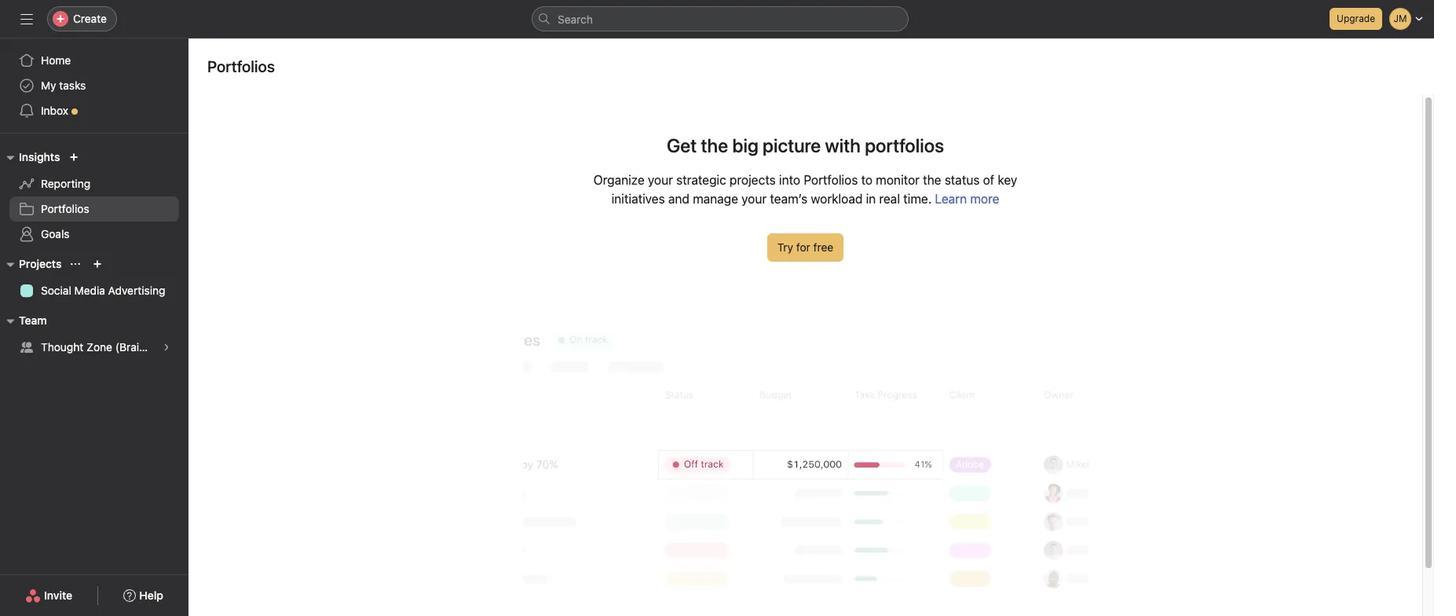 Task type: describe. For each thing, give the bounding box(es) containing it.
workload
[[811, 192, 863, 206]]

my
[[41, 79, 56, 92]]

team's
[[770, 192, 808, 206]]

projects
[[730, 173, 776, 187]]

projects
[[19, 257, 62, 270]]

in
[[866, 192, 876, 206]]

see details, thought zone (brainstorm space) image
[[162, 343, 171, 352]]

thought zone (brainstorm space) link
[[9, 335, 214, 360]]

1 vertical spatial your
[[742, 192, 767, 206]]

real
[[880, 192, 901, 206]]

invite button
[[15, 582, 83, 610]]

reporting
[[41, 177, 90, 190]]

home link
[[9, 48, 179, 73]]

strategic
[[677, 173, 727, 187]]

teams element
[[0, 306, 214, 363]]

manage
[[693, 192, 739, 206]]

tasks
[[59, 79, 86, 92]]

insights element
[[0, 143, 189, 250]]

projects element
[[0, 250, 189, 306]]

portfolios inside organize your strategic projects into portfolios to monitor the status of key initiatives and manage your team's workload in real time.
[[804, 173, 858, 187]]

status
[[945, 173, 980, 187]]

zone
[[87, 340, 112, 354]]

help
[[139, 589, 163, 602]]

upgrade
[[1338, 13, 1376, 24]]

new image
[[69, 152, 79, 162]]

goals link
[[9, 222, 179, 247]]

goals
[[41, 227, 70, 240]]

initiatives
[[612, 192, 665, 206]]

learn more
[[935, 192, 1000, 206]]

learn
[[935, 192, 967, 206]]

more
[[971, 192, 1000, 206]]

upgrade button
[[1331, 8, 1383, 30]]

social media advertising
[[41, 284, 165, 297]]

reporting link
[[9, 171, 179, 196]]

hide sidebar image
[[20, 13, 33, 25]]

to
[[862, 173, 873, 187]]

portfolios inside insights element
[[41, 202, 89, 215]]

try for free button
[[768, 233, 844, 262]]

organize
[[594, 173, 645, 187]]

insights
[[19, 150, 60, 163]]

for
[[797, 240, 811, 254]]



Task type: vqa. For each thing, say whether or not it's contained in the screenshot.
1
no



Task type: locate. For each thing, give the bounding box(es) containing it.
0 vertical spatial the
[[701, 134, 729, 156]]

get
[[667, 134, 697, 156]]

the
[[701, 134, 729, 156], [923, 173, 942, 187]]

2 vertical spatial portfolios
[[41, 202, 89, 215]]

Search tasks, projects, and more text field
[[532, 6, 909, 31]]

thought zone (brainstorm space)
[[41, 340, 214, 354]]

key
[[998, 173, 1018, 187]]

0 horizontal spatial your
[[648, 173, 673, 187]]

0 vertical spatial your
[[648, 173, 673, 187]]

try
[[778, 240, 794, 254]]

show options, current sort, top image
[[71, 259, 80, 269]]

monitor
[[876, 173, 920, 187]]

space)
[[178, 340, 214, 354]]

home
[[41, 53, 71, 67]]

your up and
[[648, 173, 673, 187]]

my tasks
[[41, 79, 86, 92]]

time.
[[904, 192, 932, 206]]

1 vertical spatial portfolios
[[804, 173, 858, 187]]

into
[[780, 173, 801, 187]]

your
[[648, 173, 673, 187], [742, 192, 767, 206]]

1 vertical spatial the
[[923, 173, 942, 187]]

insights button
[[0, 148, 60, 167]]

social media advertising link
[[9, 278, 179, 303]]

2 horizontal spatial portfolios
[[804, 173, 858, 187]]

create
[[73, 12, 107, 25]]

create button
[[47, 6, 117, 31]]

portfolios link
[[9, 196, 179, 222]]

thought
[[41, 340, 84, 354]]

media
[[74, 284, 105, 297]]

0 horizontal spatial the
[[701, 134, 729, 156]]

organize your strategic projects into portfolios to monitor the status of key initiatives and manage your team's workload in real time.
[[594, 173, 1018, 206]]

the left big on the top right
[[701, 134, 729, 156]]

(brainstorm
[[115, 340, 175, 354]]

0 horizontal spatial portfolios
[[41, 202, 89, 215]]

with portfolios
[[826, 134, 945, 156]]

the up the time.
[[923, 173, 942, 187]]

1 horizontal spatial portfolios
[[207, 57, 275, 75]]

try for free
[[778, 240, 834, 254]]

and
[[669, 192, 690, 206]]

inbox link
[[9, 98, 179, 123]]

new project or portfolio image
[[93, 259, 102, 269]]

0 vertical spatial portfolios
[[207, 57, 275, 75]]

get the big picture with portfolios
[[667, 134, 945, 156]]

free
[[814, 240, 834, 254]]

advertising
[[108, 284, 165, 297]]

help button
[[113, 582, 174, 610]]

projects button
[[0, 255, 62, 273]]

my tasks link
[[9, 73, 179, 98]]

big
[[733, 134, 759, 156]]

inbox
[[41, 104, 68, 117]]

of
[[984, 173, 995, 187]]

1 horizontal spatial the
[[923, 173, 942, 187]]

your down 'projects'
[[742, 192, 767, 206]]

learn more link
[[935, 192, 1000, 206]]

team button
[[0, 311, 47, 330]]

1 horizontal spatial your
[[742, 192, 767, 206]]

invite
[[44, 589, 72, 602]]

picture
[[763, 134, 821, 156]]

the inside organize your strategic projects into portfolios to monitor the status of key initiatives and manage your team's workload in real time.
[[923, 173, 942, 187]]

portfolios
[[207, 57, 275, 75], [804, 173, 858, 187], [41, 202, 89, 215]]

team
[[19, 314, 47, 327]]

global element
[[0, 39, 189, 133]]

social
[[41, 284, 71, 297]]



